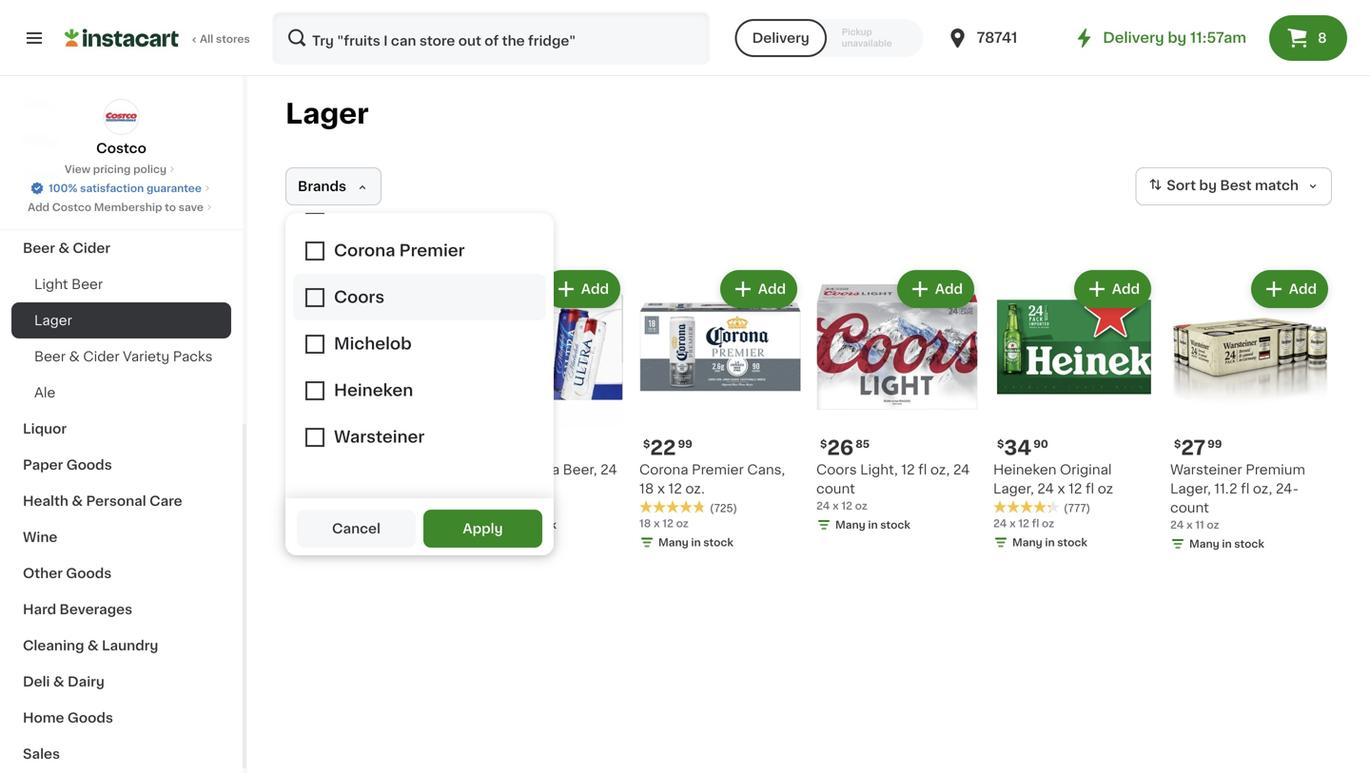 Task type: locate. For each thing, give the bounding box(es) containing it.
1 vertical spatial 18
[[639, 519, 651, 529]]

all stores
[[200, 34, 250, 44]]

beer up the ale
[[34, 350, 66, 363]]

count for coors
[[816, 482, 855, 496]]

match
[[1255, 179, 1299, 192]]

78741 button
[[946, 11, 1060, 65]]

1 add button from the left
[[545, 272, 618, 306]]

ale link
[[11, 375, 231, 411]]

1 horizontal spatial 26
[[827, 438, 854, 458]]

0 vertical spatial cider
[[73, 242, 110, 255]]

in down coors light, 12 fl oz, 24 count 24 x 12 oz
[[868, 520, 878, 530]]

many in stock down 18 x 12 oz
[[658, 538, 733, 548]]

add for 22
[[758, 283, 786, 296]]

oz, inside miller lite, 12 fl oz, 24 count
[[386, 463, 406, 477]]

0 vertical spatial 18
[[639, 482, 654, 496]]

1 product group from the left
[[285, 266, 447, 521]]

many in stock up the cancel
[[304, 505, 379, 515]]

2 add button from the left
[[722, 272, 795, 306]]

None search field
[[272, 11, 710, 65]]

delivery inside button
[[752, 31, 809, 45]]

2 vertical spatial beer
[[34, 350, 66, 363]]

lite,
[[325, 463, 354, 477]]

candy
[[90, 61, 136, 74]]

99 for 27
[[1207, 439, 1222, 450]]

1 $ from the left
[[643, 439, 650, 450]]

26
[[296, 438, 323, 458], [827, 438, 854, 458]]

premier
[[692, 463, 744, 477]]

0 vertical spatial costco
[[96, 142, 146, 155]]

1 horizontal spatial by
[[1199, 179, 1217, 192]]

& for beer & cider variety packs
[[69, 350, 80, 363]]

1 vertical spatial by
[[1199, 179, 1217, 192]]

many
[[304, 505, 335, 515], [481, 520, 512, 530], [835, 520, 865, 530], [658, 538, 689, 548], [1012, 538, 1042, 548], [1189, 539, 1219, 549]]

&
[[76, 61, 87, 74], [58, 242, 69, 255], [69, 350, 80, 363], [72, 495, 83, 508], [87, 639, 99, 653], [53, 675, 64, 689]]

12
[[357, 463, 371, 477], [901, 463, 915, 477], [473, 482, 487, 496], [668, 482, 682, 496], [1068, 482, 1082, 496], [487, 501, 499, 511], [841, 501, 852, 511], [662, 519, 674, 529], [1018, 519, 1029, 529]]

& left candy
[[76, 61, 87, 74]]

$ up coors
[[820, 439, 827, 450]]

care
[[149, 495, 182, 508]]

deli & dairy
[[23, 675, 105, 689]]

sales
[[23, 748, 60, 761]]

by inside field
[[1199, 179, 1217, 192]]

1 lager, from the left
[[993, 482, 1034, 496]]

& right deli
[[53, 675, 64, 689]]

0 horizontal spatial lager
[[34, 314, 72, 327]]

2 26 from the left
[[827, 438, 854, 458]]

original
[[1060, 463, 1112, 477]]

4 add button from the left
[[1076, 272, 1149, 306]]

0 horizontal spatial delivery
[[752, 31, 809, 45]]

count up 11
[[1170, 501, 1209, 515]]

$ inside $ 22 99
[[643, 439, 650, 450]]

1 horizontal spatial lager,
[[1170, 482, 1211, 496]]

many down coors
[[835, 520, 865, 530]]

hard
[[23, 603, 56, 617]]

fl
[[374, 463, 383, 477], [918, 463, 927, 477], [490, 482, 499, 496], [1086, 482, 1094, 496], [1241, 482, 1249, 496], [501, 501, 508, 511], [1032, 519, 1039, 529]]

light
[[34, 278, 68, 291]]

24 x 12 fl oz
[[993, 519, 1054, 529]]

$ inside $ 27 99
[[1174, 439, 1181, 450]]

& down beverages
[[87, 639, 99, 653]]

dairy
[[68, 675, 105, 689]]

by
[[1168, 31, 1187, 45], [1199, 179, 1217, 192]]

fl inside heineken original lager, 24 x 12 fl oz
[[1086, 482, 1094, 496]]

fl down heineken original lager, 24 x 12 fl oz
[[1032, 519, 1039, 529]]

costco
[[96, 142, 146, 155], [52, 202, 91, 213]]

stock down michelob ultra beer, 24 x 12 fl oz 24 x 12 fl oz at the left bottom of the page
[[526, 520, 556, 530]]

lager up brands
[[285, 100, 369, 127]]

99
[[678, 439, 692, 450], [1207, 439, 1222, 450]]

wine link
[[11, 519, 231, 556]]

lager, for heineken
[[993, 482, 1034, 496]]

many down 24 x 12 fl oz
[[1012, 538, 1042, 548]]

1 horizontal spatial delivery
[[1103, 31, 1164, 45]]

x inside coors light, 12 fl oz, 24 count 24 x 12 oz
[[833, 501, 839, 511]]

12 up (777)
[[1068, 482, 1082, 496]]

1 horizontal spatial oz,
[[930, 463, 950, 477]]

other goods
[[23, 567, 112, 580]]

2 horizontal spatial count
[[1170, 501, 1209, 515]]

1 horizontal spatial count
[[816, 482, 855, 496]]

3 add button from the left
[[899, 272, 972, 306]]

85 inside 26 85
[[325, 439, 339, 450]]

many in stock down coors light, 12 fl oz, 24 count 24 x 12 oz
[[835, 520, 910, 530]]

corona premier cans, 18 x 12 oz.
[[639, 463, 785, 496]]

1 vertical spatial lager
[[34, 314, 72, 327]]

fl right light,
[[918, 463, 927, 477]]

by left 11:57am
[[1168, 31, 1187, 45]]

stock
[[349, 505, 379, 515], [526, 520, 556, 530], [880, 520, 910, 530], [703, 538, 733, 548], [1057, 538, 1087, 548], [1234, 539, 1264, 549]]

in up the cancel
[[337, 505, 347, 515]]

0 vertical spatial goods
[[66, 459, 112, 472]]

count
[[285, 482, 324, 496], [816, 482, 855, 496], [1170, 501, 1209, 515]]

$ up corona
[[643, 439, 650, 450]]

99 right 22
[[678, 439, 692, 450]]

delivery
[[1103, 31, 1164, 45], [752, 31, 809, 45]]

apply button
[[423, 510, 542, 548]]

0 vertical spatial by
[[1168, 31, 1187, 45]]

2 product group from the left
[[462, 266, 624, 537]]

michelob
[[462, 463, 525, 477]]

add for 26
[[935, 283, 963, 296]]

goods up beverages
[[66, 567, 112, 580]]

product group
[[285, 266, 447, 521], [462, 266, 624, 537], [639, 266, 801, 554], [816, 266, 978, 537], [993, 266, 1155, 554], [1170, 266, 1332, 556]]

2 85 from the left
[[855, 439, 870, 450]]

all
[[200, 34, 213, 44]]

$ up heineken
[[997, 439, 1004, 450]]

& down electronics
[[58, 242, 69, 255]]

cider down the lager link
[[83, 350, 120, 363]]

2 vertical spatial goods
[[67, 712, 113, 725]]

12 right lite,
[[357, 463, 371, 477]]

0 horizontal spatial lager,
[[993, 482, 1034, 496]]

costco up view pricing policy link
[[96, 142, 146, 155]]

stock down warsteiner premium lager, 11.2 fl oz, 24- count 24 x 11 oz
[[1234, 539, 1264, 549]]

beer up light
[[23, 242, 55, 255]]

0 vertical spatial lager
[[285, 100, 369, 127]]

oz inside coors light, 12 fl oz, 24 count 24 x 12 oz
[[855, 501, 867, 511]]

health
[[23, 495, 68, 508]]

2 $ from the left
[[820, 439, 827, 450]]

lager down light
[[34, 314, 72, 327]]

by for sort
[[1199, 179, 1217, 192]]

5 add button from the left
[[1253, 272, 1326, 306]]

0 horizontal spatial costco
[[52, 202, 91, 213]]

count inside coors light, 12 fl oz, 24 count 24 x 12 oz
[[816, 482, 855, 496]]

100%
[[49, 183, 78, 194]]

$ inside $ 34 90
[[997, 439, 1004, 450]]

2 99 from the left
[[1207, 439, 1222, 450]]

4 product group from the left
[[816, 266, 978, 537]]

1 85 from the left
[[325, 439, 339, 450]]

fl down original
[[1086, 482, 1094, 496]]

oz, right lite,
[[386, 463, 406, 477]]

count down coors
[[816, 482, 855, 496]]

count inside warsteiner premium lager, 11.2 fl oz, 24- count 24 x 11 oz
[[1170, 501, 1209, 515]]

beer right light
[[71, 278, 103, 291]]

1 99 from the left
[[678, 439, 692, 450]]

fl down michelob
[[490, 482, 499, 496]]

4 $ from the left
[[1174, 439, 1181, 450]]

99 inside $ 27 99
[[1207, 439, 1222, 450]]

fl right lite,
[[374, 463, 383, 477]]

18 inside corona premier cans, 18 x 12 oz.
[[639, 482, 654, 496]]

lager, down heineken
[[993, 482, 1034, 496]]

lager, inside heineken original lager, 24 x 12 fl oz
[[993, 482, 1034, 496]]

heineken original lager, 24 x 12 fl oz
[[993, 463, 1113, 496]]

0 horizontal spatial oz,
[[386, 463, 406, 477]]

x inside heineken original lager, 24 x 12 fl oz
[[1057, 482, 1065, 496]]

oz, inside coors light, 12 fl oz, 24 count 24 x 12 oz
[[930, 463, 950, 477]]

90
[[1033, 439, 1048, 450]]

fl inside warsteiner premium lager, 11.2 fl oz, 24- count 24 x 11 oz
[[1241, 482, 1249, 496]]

guarantee
[[146, 183, 202, 194]]

0 horizontal spatial 85
[[325, 439, 339, 450]]

99 inside $ 22 99
[[678, 439, 692, 450]]

0 vertical spatial beer
[[23, 242, 55, 255]]

$ inside $ 26 85
[[820, 439, 827, 450]]

costco down 100%
[[52, 202, 91, 213]]

oz, down premium
[[1253, 482, 1272, 496]]

cider up the light beer
[[73, 242, 110, 255]]

oz.
[[685, 482, 705, 496]]

11
[[1195, 520, 1204, 530]]

$ 34 90
[[997, 438, 1048, 458]]

0 horizontal spatial 26
[[296, 438, 323, 458]]

26 up miller
[[296, 438, 323, 458]]

paper
[[23, 459, 63, 472]]

wine
[[23, 531, 57, 544]]

1 vertical spatial cider
[[83, 350, 120, 363]]

count inside miller lite, 12 fl oz, 24 count
[[285, 482, 324, 496]]

$
[[643, 439, 650, 450], [820, 439, 827, 450], [997, 439, 1004, 450], [1174, 439, 1181, 450]]

cider
[[73, 242, 110, 255], [83, 350, 120, 363]]

view pricing policy link
[[65, 162, 178, 177]]

packs
[[173, 350, 213, 363]]

5 product group from the left
[[993, 266, 1155, 554]]

0 horizontal spatial count
[[285, 482, 324, 496]]

1 horizontal spatial 99
[[1207, 439, 1222, 450]]

3 product group from the left
[[639, 266, 801, 554]]

count down miller
[[285, 482, 324, 496]]

1 vertical spatial costco
[[52, 202, 91, 213]]

8
[[1318, 31, 1327, 45]]

costco link
[[96, 99, 146, 158]]

instacart logo image
[[65, 27, 179, 49]]

2 lager, from the left
[[1170, 482, 1211, 496]]

& right 'health' at the left bottom
[[72, 495, 83, 508]]

home goods
[[23, 712, 113, 725]]

add for 27
[[1289, 283, 1317, 296]]

oz, inside warsteiner premium lager, 11.2 fl oz, 24- count 24 x 11 oz
[[1253, 482, 1272, 496]]

by right 'sort'
[[1199, 179, 1217, 192]]

lager, inside warsteiner premium lager, 11.2 fl oz, 24- count 24 x 11 oz
[[1170, 482, 1211, 496]]

24 inside miller lite, 12 fl oz, 24 count
[[409, 463, 426, 477]]

membership
[[94, 202, 162, 213]]

$ up warsteiner
[[1174, 439, 1181, 450]]

add costco membership to save link
[[28, 200, 215, 215]]

add button for 26
[[899, 272, 972, 306]]

85 up light,
[[855, 439, 870, 450]]

paper goods link
[[11, 447, 231, 483]]

1 vertical spatial goods
[[66, 567, 112, 580]]

many down 11
[[1189, 539, 1219, 549]]

85
[[325, 439, 339, 450], [855, 439, 870, 450]]

99 right 27
[[1207, 439, 1222, 450]]

brands
[[298, 180, 346, 193]]

health & personal care
[[23, 495, 182, 508]]

12 left oz.
[[668, 482, 682, 496]]

lager, down warsteiner
[[1170, 482, 1211, 496]]

& for beer & cider
[[58, 242, 69, 255]]

ultra
[[528, 463, 560, 477]]

apply
[[463, 522, 503, 536]]

85 up lite,
[[325, 439, 339, 450]]

goods up the health & personal care
[[66, 459, 112, 472]]

product group containing add
[[462, 266, 624, 537]]

0 horizontal spatial by
[[1168, 31, 1187, 45]]

many up the cancel
[[304, 505, 335, 515]]

& inside 'link'
[[87, 639, 99, 653]]

2 horizontal spatial oz,
[[1253, 482, 1272, 496]]

1 horizontal spatial 85
[[855, 439, 870, 450]]

oz, right light,
[[930, 463, 950, 477]]

1 horizontal spatial lager
[[285, 100, 369, 127]]

24 inside warsteiner premium lager, 11.2 fl oz, 24- count 24 x 11 oz
[[1170, 520, 1184, 530]]

12 inside miller lite, 12 fl oz, 24 count
[[357, 463, 371, 477]]

baby
[[23, 133, 58, 147]]

lager
[[285, 100, 369, 127], [34, 314, 72, 327]]

26 up coors
[[827, 438, 854, 458]]

18
[[639, 482, 654, 496], [639, 519, 651, 529]]

count for miller
[[285, 482, 324, 496]]

lager,
[[993, 482, 1034, 496], [1170, 482, 1211, 496]]

x inside corona premier cans, 18 x 12 oz.
[[657, 482, 665, 496]]

many in stock down 24 x 12 fl oz
[[1012, 538, 1087, 548]]

goods down dairy
[[67, 712, 113, 725]]

1 26 from the left
[[296, 438, 323, 458]]

other goods link
[[11, 556, 231, 592]]

1 horizontal spatial costco
[[96, 142, 146, 155]]

fl right '11.2'
[[1241, 482, 1249, 496]]

lager, for warsteiner
[[1170, 482, 1211, 496]]

& down the lager link
[[69, 350, 80, 363]]

delivery by 11:57am link
[[1072, 27, 1246, 49]]

oz inside heineken original lager, 24 x 12 fl oz
[[1098, 482, 1113, 496]]

beer
[[23, 242, 55, 255], [71, 278, 103, 291], [34, 350, 66, 363]]

1 18 from the top
[[639, 482, 654, 496]]

0 horizontal spatial 99
[[678, 439, 692, 450]]

$ for 34
[[997, 439, 1004, 450]]

6 product group from the left
[[1170, 266, 1332, 556]]

24-
[[1276, 482, 1299, 496]]

ale
[[34, 386, 56, 400]]

all stores link
[[65, 11, 251, 65]]

3 $ from the left
[[997, 439, 1004, 450]]

goods for other goods
[[66, 567, 112, 580]]



Task type: vqa. For each thing, say whether or not it's contained in the screenshot.
6th 'Product' group from right
yes



Task type: describe. For each thing, give the bounding box(es) containing it.
liquor
[[23, 422, 67, 436]]

$ for 22
[[643, 439, 650, 450]]

cider for beer & cider
[[73, 242, 110, 255]]

$ for 27
[[1174, 439, 1181, 450]]

18 x 12 oz
[[639, 519, 689, 529]]

goods for home goods
[[67, 712, 113, 725]]

snacks & candy
[[23, 61, 136, 74]]

12 right light,
[[901, 463, 915, 477]]

cleaning
[[23, 639, 84, 653]]

(725)
[[710, 503, 737, 514]]

stock down (777)
[[1057, 538, 1087, 548]]

99 for 22
[[678, 439, 692, 450]]

view pricing policy
[[65, 164, 167, 175]]

beer & cider variety packs link
[[11, 339, 231, 375]]

miller
[[285, 463, 322, 477]]

many down michelob
[[481, 520, 512, 530]]

product group containing 22
[[639, 266, 801, 554]]

premium
[[1246, 463, 1305, 477]]

light,
[[860, 463, 898, 477]]

best match
[[1220, 179, 1299, 192]]

$ for 26
[[820, 439, 827, 450]]

delivery by 11:57am
[[1103, 31, 1246, 45]]

x inside warsteiner premium lager, 11.2 fl oz, 24- count 24 x 11 oz
[[1186, 520, 1193, 530]]

1 vertical spatial beer
[[71, 278, 103, 291]]

in down oz.
[[691, 538, 701, 548]]

12 down corona
[[662, 519, 674, 529]]

policy
[[133, 164, 167, 175]]

snacks
[[23, 61, 73, 74]]

cans,
[[747, 463, 785, 477]]

add for 34
[[1112, 283, 1140, 296]]

service type group
[[735, 19, 923, 57]]

stock up the cancel
[[349, 505, 379, 515]]

& for cleaning & laundry
[[87, 639, 99, 653]]

Best match Sort by field
[[1135, 167, 1332, 206]]

12 inside corona premier cans, 18 x 12 oz.
[[668, 482, 682, 496]]

home goods link
[[11, 700, 231, 736]]

costco logo image
[[103, 99, 139, 135]]

in down 24 x 12 fl oz
[[1045, 538, 1055, 548]]

$ 22 99
[[643, 438, 692, 458]]

beer & cider
[[23, 242, 110, 255]]

$ 27 99
[[1174, 438, 1222, 458]]

fl up apply
[[501, 501, 508, 511]]

stock down coors light, 12 fl oz, 24 count 24 x 12 oz
[[880, 520, 910, 530]]

warsteiner premium lager, 11.2 fl oz, 24- count 24 x 11 oz
[[1170, 463, 1305, 530]]

other
[[23, 567, 63, 580]]

cider for beer & cider variety packs
[[83, 350, 120, 363]]

in down warsteiner premium lager, 11.2 fl oz, 24- count 24 x 11 oz
[[1222, 539, 1232, 549]]

add button for 27
[[1253, 272, 1326, 306]]

85 inside $ 26 85
[[855, 439, 870, 450]]

sales link
[[11, 736, 231, 773]]

paper goods
[[23, 459, 112, 472]]

hard beverages link
[[11, 592, 231, 628]]

add costco membership to save
[[28, 202, 204, 213]]

view
[[65, 164, 90, 175]]

& for snacks & candy
[[76, 61, 87, 74]]

22
[[650, 438, 676, 458]]

floral link
[[11, 158, 231, 194]]

corona
[[639, 463, 688, 477]]

snacks & candy link
[[11, 49, 231, 86]]

pets link
[[11, 86, 231, 122]]

best
[[1220, 179, 1252, 192]]

brands button
[[285, 167, 382, 206]]

coors
[[816, 463, 857, 477]]

many down 18 x 12 oz
[[658, 538, 689, 548]]

light beer
[[34, 278, 103, 291]]

78741
[[977, 31, 1017, 45]]

variety
[[123, 350, 170, 363]]

pets
[[23, 97, 54, 110]]

by for delivery
[[1168, 31, 1187, 45]]

beer for beer & cider
[[23, 242, 55, 255]]

deli
[[23, 675, 50, 689]]

beer for beer & cider variety packs
[[34, 350, 66, 363]]

(777)
[[1064, 503, 1090, 514]]

many in stock down michelob ultra beer, 24 x 12 fl oz 24 x 12 fl oz at the left bottom of the page
[[481, 520, 556, 530]]

warsteiner
[[1170, 463, 1242, 477]]

12 inside heineken original lager, 24 x 12 fl oz
[[1068, 482, 1082, 496]]

$ 26 85
[[820, 438, 870, 458]]

27
[[1181, 438, 1206, 458]]

health & personal care link
[[11, 483, 231, 519]]

many in stock down 11
[[1189, 539, 1264, 549]]

product group containing 34
[[993, 266, 1155, 554]]

add button for 34
[[1076, 272, 1149, 306]]

oz, for coors light, 12 fl oz, 24 count 24 x 12 oz
[[930, 463, 950, 477]]

12 down coors
[[841, 501, 852, 511]]

goods for paper goods
[[66, 459, 112, 472]]

product group containing 27
[[1170, 266, 1332, 556]]

beer,
[[563, 463, 597, 477]]

& for deli & dairy
[[53, 675, 64, 689]]

cancel button
[[297, 510, 416, 548]]

personal
[[86, 495, 146, 508]]

beverages
[[59, 603, 132, 617]]

Search field
[[274, 13, 708, 63]]

oz, for miller lite, 12 fl oz, 24 count
[[386, 463, 406, 477]]

delivery button
[[735, 19, 827, 57]]

miller lite, 12 fl oz, 24 count
[[285, 463, 426, 496]]

deli & dairy link
[[11, 664, 231, 700]]

in right apply
[[514, 520, 524, 530]]

11.2
[[1214, 482, 1237, 496]]

stores
[[216, 34, 250, 44]]

34
[[1004, 438, 1032, 458]]

add button for 22
[[722, 272, 795, 306]]

baby link
[[11, 122, 231, 158]]

beer & cider variety packs
[[34, 350, 213, 363]]

fl inside coors light, 12 fl oz, 24 count 24 x 12 oz
[[918, 463, 927, 477]]

& for health & personal care
[[72, 495, 83, 508]]

cancel
[[332, 522, 381, 536]]

satisfaction
[[80, 183, 144, 194]]

stock down (725) on the bottom right
[[703, 538, 733, 548]]

pricing
[[93, 164, 131, 175]]

100% satisfaction guarantee
[[49, 183, 202, 194]]

12 down heineken original lager, 24 x 12 fl oz
[[1018, 519, 1029, 529]]

oz inside warsteiner premium lager, 11.2 fl oz, 24- count 24 x 11 oz
[[1207, 520, 1219, 530]]

fl inside miller lite, 12 fl oz, 24 count
[[374, 463, 383, 477]]

floral
[[23, 169, 61, 183]]

michelob ultra beer, 24 x 12 fl oz 24 x 12 fl oz
[[462, 463, 617, 511]]

24 inside heineken original lager, 24 x 12 fl oz
[[1037, 482, 1054, 496]]

light beer link
[[11, 266, 231, 303]]

12 down michelob
[[473, 482, 487, 496]]

12 up apply
[[487, 501, 499, 511]]

heineken
[[993, 463, 1057, 477]]

2 18 from the top
[[639, 519, 651, 529]]

delivery for delivery by 11:57am
[[1103, 31, 1164, 45]]

26 85
[[296, 438, 339, 458]]

sort by
[[1167, 179, 1217, 192]]

cleaning & laundry link
[[11, 628, 231, 664]]

11:57am
[[1190, 31, 1246, 45]]

liquor link
[[11, 411, 231, 447]]

$30.10 element
[[462, 436, 624, 460]]

delivery for delivery
[[752, 31, 809, 45]]



